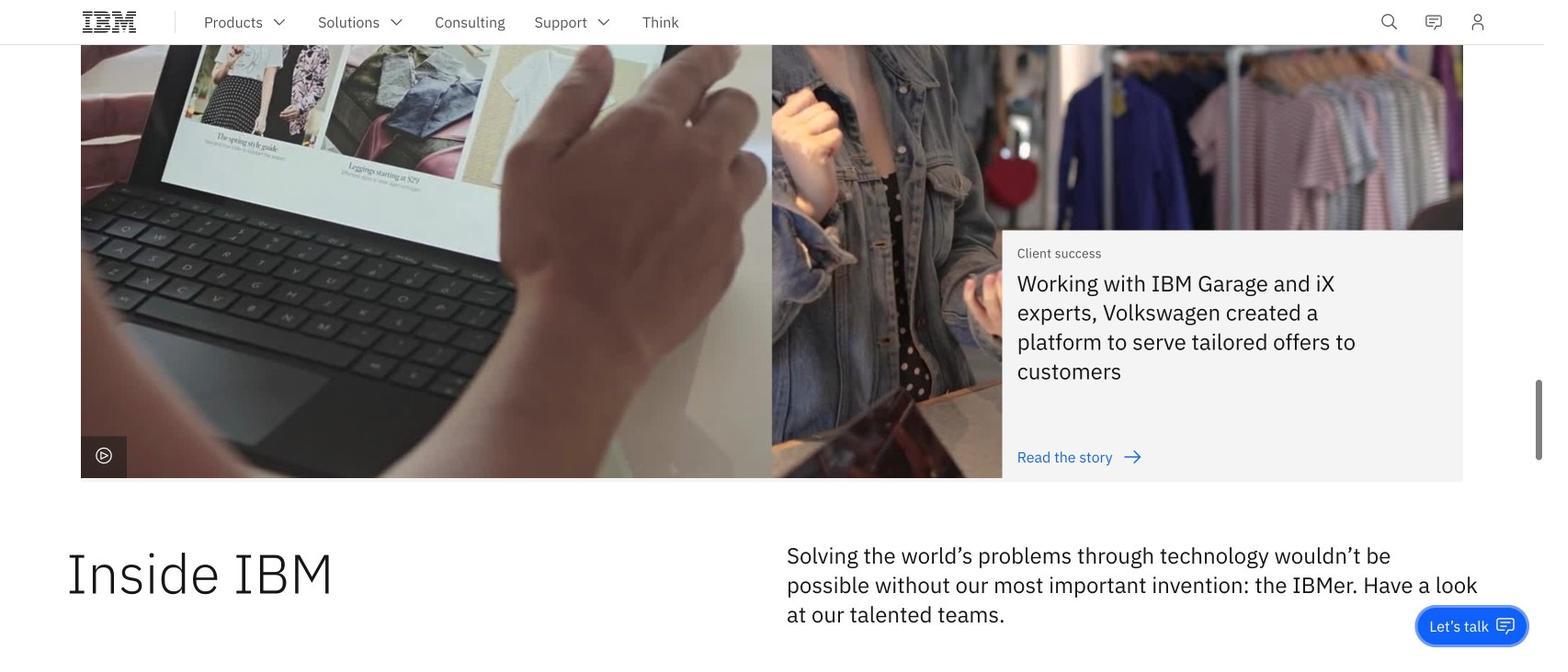Task type: locate. For each thing, give the bounding box(es) containing it.
let's talk element
[[1430, 616, 1490, 636]]



